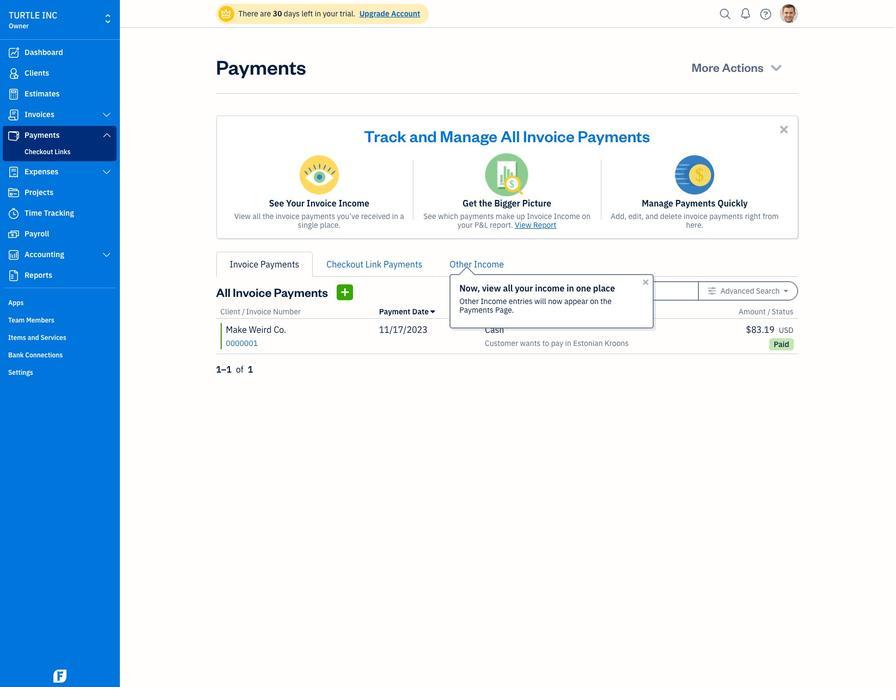 Task type: vqa. For each thing, say whether or not it's contained in the screenshot.
rightmost and
yes



Task type: locate. For each thing, give the bounding box(es) containing it.
see for which
[[423, 211, 436, 221]]

on inside see which payments make up invoice income on your p&l report.
[[582, 211, 591, 221]]

0 horizontal spatial and
[[28, 333, 39, 342]]

other inside the now, view all your income in one place other income entries will now appear on the payments page.
[[460, 296, 479, 306]]

picture
[[522, 198, 551, 209]]

your inside the now, view all your income in one place other income entries will now appear on the payments page.
[[515, 283, 533, 294]]

0 vertical spatial checkout
[[25, 148, 53, 156]]

kroons
[[605, 338, 629, 348]]

income up 'you've'
[[339, 198, 369, 209]]

all up client
[[216, 284, 231, 300]]

manage inside manage payments quickly add, edit, and delete invoice payments right from here.
[[642, 198, 673, 209]]

invoice inside see which payments make up invoice income on your p&l report.
[[527, 211, 552, 221]]

connections
[[25, 351, 63, 359]]

get the bigger picture
[[463, 198, 551, 209]]

view up invoice payments
[[234, 211, 251, 221]]

payment date
[[379, 307, 429, 317]]

2 horizontal spatial and
[[646, 211, 658, 221]]

link
[[365, 259, 382, 270]]

0 horizontal spatial view
[[234, 211, 251, 221]]

bank connections link
[[3, 347, 117, 363]]

income
[[339, 198, 369, 209], [554, 211, 580, 221], [474, 259, 504, 270], [481, 296, 507, 306]]

which
[[438, 211, 458, 221]]

chevron large down image down estimates link
[[102, 111, 112, 119]]

payments for add,
[[709, 211, 743, 221]]

received
[[361, 211, 390, 221]]

manage
[[440, 125, 498, 146], [642, 198, 673, 209]]

of
[[236, 364, 244, 375]]

0 horizontal spatial see
[[269, 198, 284, 209]]

/
[[242, 307, 245, 317], [503, 307, 506, 317], [768, 307, 771, 317]]

checkout
[[25, 148, 53, 156], [327, 259, 363, 270]]

0 horizontal spatial checkout
[[25, 148, 53, 156]]

customer
[[485, 338, 518, 348]]

0 horizontal spatial manage
[[440, 125, 498, 146]]

paid
[[774, 339, 789, 349]]

all inside the now, view all your income in one place other income entries will now appear on the payments page.
[[503, 283, 513, 294]]

notes
[[537, 307, 557, 317]]

invoice
[[523, 125, 575, 146], [307, 198, 337, 209], [527, 211, 552, 221], [230, 259, 258, 270], [233, 284, 272, 300], [246, 307, 271, 317]]

1 vertical spatial other
[[460, 296, 479, 306]]

caretdown image inside payment date button
[[431, 307, 435, 316]]

0 horizontal spatial caretdown image
[[431, 307, 435, 316]]

the inside the now, view all your income in one place other income entries will now appear on the payments page.
[[601, 296, 612, 306]]

the down place
[[601, 296, 612, 306]]

payments down quickly
[[709, 211, 743, 221]]

payments inside manage payments quickly add, edit, and delete invoice payments right from here.
[[675, 198, 716, 209]]

1 horizontal spatial payments
[[460, 211, 494, 221]]

1 vertical spatial on
[[590, 296, 599, 306]]

chevron large down image up checkout links 'link'
[[102, 131, 112, 139]]

1 vertical spatial caretdown image
[[431, 307, 435, 316]]

here.
[[686, 220, 704, 230]]

30
[[273, 9, 282, 19]]

1 / from the left
[[242, 307, 245, 317]]

other income
[[450, 259, 504, 270]]

amount button
[[739, 307, 766, 317]]

on down place
[[590, 296, 599, 306]]

money image
[[7, 229, 20, 240]]

all up get the bigger picture
[[501, 125, 520, 146]]

invoice inside 'see your invoice income view all the invoice payments you've received in a single place.'
[[276, 211, 300, 221]]

search
[[756, 286, 780, 296]]

1 vertical spatial the
[[263, 211, 274, 221]]

payments down your
[[301, 211, 335, 221]]

see your invoice income image
[[300, 155, 339, 195]]

1 horizontal spatial your
[[458, 220, 473, 230]]

3 / from the left
[[768, 307, 771, 317]]

0 horizontal spatial all
[[216, 284, 231, 300]]

payments inside 'see your invoice income view all the invoice payments you've received in a single place.'
[[301, 211, 335, 221]]

/ right client
[[242, 307, 245, 317]]

1 horizontal spatial /
[[503, 307, 506, 317]]

account
[[391, 9, 420, 19]]

on
[[582, 211, 591, 221], [590, 296, 599, 306]]

caretdown image
[[784, 287, 788, 295], [431, 307, 435, 316]]

payments
[[216, 54, 306, 80], [578, 125, 650, 146], [25, 130, 60, 140], [675, 198, 716, 209], [260, 259, 299, 270], [384, 259, 422, 270], [274, 284, 328, 300], [460, 305, 493, 315]]

checkout up expenses
[[25, 148, 53, 156]]

there
[[238, 9, 258, 19]]

and right edit,
[[646, 211, 658, 221]]

in inside the now, view all your income in one place other income entries will now appear on the payments page.
[[567, 283, 574, 294]]

income right up
[[554, 211, 580, 221]]

you've
[[337, 211, 359, 221]]

0 vertical spatial and
[[409, 125, 437, 146]]

1 horizontal spatial caretdown image
[[784, 287, 788, 295]]

checkout up add a new payment icon
[[327, 259, 363, 270]]

1 invoice from the left
[[276, 211, 300, 221]]

all inside 'see your invoice income view all the invoice payments you've received in a single place.'
[[253, 211, 261, 221]]

payments inside the now, view all your income in one place other income entries will now appear on the payments page.
[[460, 305, 493, 315]]

clients link
[[3, 64, 117, 83]]

invoice inside manage payments quickly add, edit, and delete invoice payments right from here.
[[684, 211, 708, 221]]

payments inside see which payments make up invoice income on your p&l report.
[[460, 211, 494, 221]]

invoice for your
[[276, 211, 300, 221]]

see
[[269, 198, 284, 209], [423, 211, 436, 221]]

payments inside manage payments quickly add, edit, and delete invoice payments right from here.
[[709, 211, 743, 221]]

the right get
[[479, 198, 492, 209]]

1 horizontal spatial all
[[503, 283, 513, 294]]

make weird co. 0000001
[[226, 324, 286, 348]]

other down now, at the top
[[460, 296, 479, 306]]

more actions button
[[682, 54, 794, 80]]

1 chevron large down image from the top
[[102, 111, 112, 119]]

all up 'invoice payments' link
[[253, 211, 261, 221]]

2 vertical spatial your
[[515, 283, 533, 294]]

income up type
[[481, 296, 507, 306]]

the
[[479, 198, 492, 209], [263, 211, 274, 221], [601, 296, 612, 306]]

2 / from the left
[[503, 307, 506, 317]]

1 vertical spatial manage
[[642, 198, 673, 209]]

now,
[[460, 283, 480, 294]]

2 vertical spatial and
[[28, 333, 39, 342]]

2 vertical spatial the
[[601, 296, 612, 306]]

settings link
[[3, 364, 117, 380]]

notifications image
[[737, 3, 754, 25]]

in inside cash customer wants to pay in estonian kroons
[[565, 338, 571, 348]]

all
[[253, 211, 261, 221], [503, 283, 513, 294]]

1 vertical spatial and
[[646, 211, 658, 221]]

all
[[501, 125, 520, 146], [216, 284, 231, 300]]

in left a
[[392, 211, 398, 221]]

0 horizontal spatial payments
[[301, 211, 335, 221]]

chevron large down image up the reports link
[[102, 251, 112, 259]]

the left single
[[263, 211, 274, 221]]

a
[[400, 211, 404, 221]]

close image
[[778, 123, 790, 136]]

will
[[534, 296, 546, 306]]

in
[[315, 9, 321, 19], [392, 211, 398, 221], [567, 283, 574, 294], [565, 338, 571, 348]]

see left your
[[269, 198, 284, 209]]

invoice payments
[[230, 259, 299, 270]]

0 horizontal spatial /
[[242, 307, 245, 317]]

/ for internal
[[503, 307, 506, 317]]

amount
[[739, 307, 766, 317]]

/ left the status
[[768, 307, 771, 317]]

type
[[485, 307, 501, 317]]

amount / status
[[739, 307, 794, 317]]

view right make
[[515, 220, 531, 230]]

estimates link
[[3, 84, 117, 104]]

invoice inside 'see your invoice income view all the invoice payments you've received in a single place.'
[[307, 198, 337, 209]]

delete
[[660, 211, 682, 221]]

$83.19
[[746, 324, 775, 335]]

close image
[[641, 278, 650, 287]]

chevron large down image inside invoices link
[[102, 111, 112, 119]]

1–1
[[216, 364, 232, 375]]

1 vertical spatial your
[[458, 220, 473, 230]]

2 horizontal spatial the
[[601, 296, 612, 306]]

checkout for checkout link payments
[[327, 259, 363, 270]]

other up now, at the top
[[450, 259, 472, 270]]

get the bigger picture image
[[485, 153, 529, 196]]

your left p&l
[[458, 220, 473, 230]]

on left add,
[[582, 211, 591, 221]]

1 horizontal spatial see
[[423, 211, 436, 221]]

1 horizontal spatial all
[[501, 125, 520, 146]]

2 payments from the left
[[460, 211, 494, 221]]

1 horizontal spatial and
[[409, 125, 437, 146]]

2 horizontal spatial your
[[515, 283, 533, 294]]

see inside 'see your invoice income view all the invoice payments you've received in a single place.'
[[269, 198, 284, 209]]

0 vertical spatial your
[[323, 9, 338, 19]]

and right items on the left top
[[28, 333, 39, 342]]

apps link
[[3, 294, 117, 311]]

0 vertical spatial on
[[582, 211, 591, 221]]

invoice
[[276, 211, 300, 221], [684, 211, 708, 221]]

1 vertical spatial checkout
[[327, 259, 363, 270]]

1 horizontal spatial the
[[479, 198, 492, 209]]

/ right type
[[503, 307, 506, 317]]

checkout inside 'link'
[[25, 148, 53, 156]]

see inside see which payments make up invoice income on your p&l report.
[[423, 211, 436, 221]]

1 vertical spatial all
[[503, 283, 513, 294]]

reports
[[25, 270, 52, 280]]

0 vertical spatial other
[[450, 259, 472, 270]]

links
[[55, 148, 71, 156]]

in for now,
[[567, 283, 574, 294]]

all invoice payments
[[216, 284, 328, 300]]

1 payments from the left
[[301, 211, 335, 221]]

other income link
[[436, 252, 518, 277]]

make
[[496, 211, 515, 221]]

1 horizontal spatial checkout
[[327, 259, 363, 270]]

and inside main element
[[28, 333, 39, 342]]

time tracking link
[[3, 204, 117, 223]]

and right track
[[409, 125, 437, 146]]

1 horizontal spatial invoice
[[684, 211, 708, 221]]

items and services link
[[3, 329, 117, 345]]

0 vertical spatial caretdown image
[[784, 287, 788, 295]]

4 chevron large down image from the top
[[102, 251, 112, 259]]

actions
[[722, 59, 764, 75]]

caretdown image right date at the left top of the page
[[431, 307, 435, 316]]

view inside 'see your invoice income view all the invoice payments you've received in a single place.'
[[234, 211, 251, 221]]

2 horizontal spatial payments
[[709, 211, 743, 221]]

in right left
[[315, 9, 321, 19]]

0 horizontal spatial invoice
[[276, 211, 300, 221]]

2 horizontal spatial /
[[768, 307, 771, 317]]

payments down get
[[460, 211, 494, 221]]

one
[[576, 283, 591, 294]]

see which payments make up invoice income on your p&l report.
[[423, 211, 591, 230]]

0 vertical spatial manage
[[440, 125, 498, 146]]

turtle
[[9, 10, 40, 21]]

quickly
[[718, 198, 748, 209]]

0 horizontal spatial all
[[253, 211, 261, 221]]

chevron large down image
[[102, 111, 112, 119], [102, 131, 112, 139], [102, 168, 112, 177], [102, 251, 112, 259]]

accounting
[[25, 250, 64, 259]]

more
[[692, 59, 720, 75]]

1 vertical spatial see
[[423, 211, 436, 221]]

page.
[[495, 305, 514, 315]]

in left one at the top of the page
[[567, 283, 574, 294]]

invoice right delete
[[684, 211, 708, 221]]

0 vertical spatial see
[[269, 198, 284, 209]]

2 chevron large down image from the top
[[102, 131, 112, 139]]

invoice down your
[[276, 211, 300, 221]]

0 vertical spatial the
[[479, 198, 492, 209]]

0 vertical spatial all
[[253, 211, 261, 221]]

your
[[323, 9, 338, 19], [458, 220, 473, 230], [515, 283, 533, 294]]

your left trial.
[[323, 9, 338, 19]]

checkout link payments
[[327, 259, 422, 270]]

appear
[[564, 296, 588, 306]]

invoice image
[[7, 110, 20, 120]]

3 payments from the left
[[709, 211, 743, 221]]

in right pay at the right
[[565, 338, 571, 348]]

11/17/2023
[[379, 324, 428, 335]]

see left which
[[423, 211, 436, 221]]

invoice for payments
[[684, 211, 708, 221]]

chevron large down image inside payments link
[[102, 131, 112, 139]]

chevrondown image
[[769, 59, 784, 75]]

income inside 'see your invoice income view all the invoice payments you've received in a single place.'
[[339, 198, 369, 209]]

1 horizontal spatial view
[[515, 220, 531, 230]]

chevron large down image down checkout links 'link'
[[102, 168, 112, 177]]

/ for status
[[768, 307, 771, 317]]

2 invoice from the left
[[684, 211, 708, 221]]

search image
[[717, 6, 734, 22]]

1 horizontal spatial manage
[[642, 198, 673, 209]]

other
[[450, 259, 472, 270], [460, 296, 479, 306]]

0 horizontal spatial the
[[263, 211, 274, 221]]

chevron large down image inside accounting link
[[102, 251, 112, 259]]

all right view
[[503, 283, 513, 294]]

dashboard image
[[7, 47, 20, 58]]

caretdown image right search
[[784, 287, 788, 295]]

3 chevron large down image from the top
[[102, 168, 112, 177]]

your up "entries"
[[515, 283, 533, 294]]



Task type: describe. For each thing, give the bounding box(es) containing it.
chart image
[[7, 250, 20, 260]]

crown image
[[220, 8, 232, 19]]

track and manage all invoice payments
[[364, 125, 650, 146]]

are
[[260, 9, 271, 19]]

chevron large down image for accounting
[[102, 251, 112, 259]]

income inside the now, view all your income in one place other income entries will now appear on the payments page.
[[481, 296, 507, 306]]

entries
[[509, 296, 533, 306]]

in for cash
[[565, 338, 571, 348]]

days
[[284, 9, 300, 19]]

income inside see which payments make up invoice income on your p&l report.
[[554, 211, 580, 221]]

tracking
[[44, 208, 74, 218]]

inc
[[42, 10, 57, 21]]

co.
[[274, 324, 286, 335]]

cash
[[485, 324, 504, 335]]

chevron large down image for payments
[[102, 131, 112, 139]]

main element
[[0, 0, 147, 687]]

freshbooks image
[[51, 670, 69, 683]]

your inside see which payments make up invoice income on your p&l report.
[[458, 220, 473, 230]]

type button
[[485, 307, 501, 317]]

settings image
[[708, 287, 717, 295]]

left
[[302, 9, 313, 19]]

client image
[[7, 68, 20, 79]]

0 horizontal spatial your
[[323, 9, 338, 19]]

members
[[26, 316, 54, 324]]

dashboard link
[[3, 43, 117, 63]]

timer image
[[7, 208, 20, 219]]

from
[[763, 211, 779, 221]]

bank connections
[[8, 351, 63, 359]]

wants
[[520, 338, 541, 348]]

income up view
[[474, 259, 504, 270]]

client
[[220, 307, 240, 317]]

team members link
[[3, 312, 117, 328]]

Search text field
[[582, 282, 681, 300]]

now
[[548, 296, 563, 306]]

track
[[364, 125, 406, 146]]

the inside 'see your invoice income view all the invoice payments you've received in a single place.'
[[263, 211, 274, 221]]

and inside manage payments quickly add, edit, and delete invoice payments right from here.
[[646, 211, 658, 221]]

reports link
[[3, 266, 117, 286]]

estimate image
[[7, 89, 20, 100]]

$83.19 usd paid
[[746, 324, 794, 349]]

and for services
[[28, 333, 39, 342]]

advanced search button
[[699, 282, 797, 300]]

status
[[772, 307, 794, 317]]

expenses
[[25, 167, 58, 177]]

time
[[25, 208, 42, 218]]

place.
[[320, 220, 340, 230]]

payment image
[[7, 130, 20, 141]]

in inside 'see your invoice income view all the invoice payments you've received in a single place.'
[[392, 211, 398, 221]]

bigger
[[494, 198, 520, 209]]

advanced
[[721, 286, 754, 296]]

payroll
[[25, 229, 49, 239]]

invoices link
[[3, 105, 117, 125]]

income
[[535, 283, 565, 294]]

project image
[[7, 187, 20, 198]]

turtle inc owner
[[9, 10, 57, 30]]

payroll link
[[3, 224, 117, 244]]

number
[[273, 307, 301, 317]]

checkout link payments link
[[313, 252, 436, 277]]

internal
[[507, 307, 535, 317]]

0 vertical spatial all
[[501, 125, 520, 146]]

projects link
[[3, 183, 117, 203]]

your
[[286, 198, 305, 209]]

add a new payment image
[[340, 285, 350, 299]]

caretdown image inside "advanced search" dropdown button
[[784, 287, 788, 295]]

expenses link
[[3, 162, 117, 182]]

on inside the now, view all your income in one place other income entries will now appear on the payments page.
[[590, 296, 599, 306]]

apps
[[8, 299, 24, 307]]

estimates
[[25, 89, 60, 99]]

go to help image
[[757, 6, 775, 22]]

payments for income
[[301, 211, 335, 221]]

1 vertical spatial all
[[216, 284, 231, 300]]

report image
[[7, 270, 20, 281]]

client / invoice number
[[220, 307, 301, 317]]

/ for invoice
[[242, 307, 245, 317]]

checkout links link
[[5, 145, 114, 159]]

and for manage
[[409, 125, 437, 146]]

checkout links
[[25, 148, 71, 156]]

clients
[[25, 68, 49, 78]]

upgrade account link
[[357, 9, 420, 19]]

single
[[298, 220, 318, 230]]

trial.
[[340, 9, 355, 19]]

report
[[533, 220, 556, 230]]

team
[[8, 316, 25, 324]]

0000001 link
[[226, 337, 258, 348]]

view
[[482, 283, 501, 294]]

checkout for checkout links
[[25, 148, 53, 156]]

projects
[[25, 187, 54, 197]]

chevron large down image for invoices
[[102, 111, 112, 119]]

chevron large down image for expenses
[[102, 168, 112, 177]]

in for there
[[315, 9, 321, 19]]

settings
[[8, 368, 33, 377]]

expense image
[[7, 167, 20, 178]]

payments link
[[3, 126, 117, 145]]

invoices
[[25, 110, 54, 119]]

items
[[8, 333, 26, 342]]

get
[[463, 198, 477, 209]]

place
[[593, 283, 615, 294]]

to
[[542, 338, 549, 348]]

0000001
[[226, 338, 258, 348]]

bank
[[8, 351, 24, 359]]

see for your
[[269, 198, 284, 209]]

1–1 of 1
[[216, 364, 253, 375]]

1
[[248, 364, 253, 375]]

add,
[[611, 211, 627, 221]]

report.
[[490, 220, 513, 230]]

date
[[412, 307, 429, 317]]

payment date button
[[379, 307, 435, 317]]

there are 30 days left in your trial. upgrade account
[[238, 9, 420, 19]]

right
[[745, 211, 761, 221]]

payments inside main element
[[25, 130, 60, 140]]

upgrade
[[359, 9, 389, 19]]

invoice inside 'invoice payments' link
[[230, 259, 258, 270]]

type / internal notes
[[485, 307, 557, 317]]

manage payments quickly add, edit, and delete invoice payments right from here.
[[611, 198, 779, 230]]

manage payments quickly image
[[675, 155, 714, 195]]



